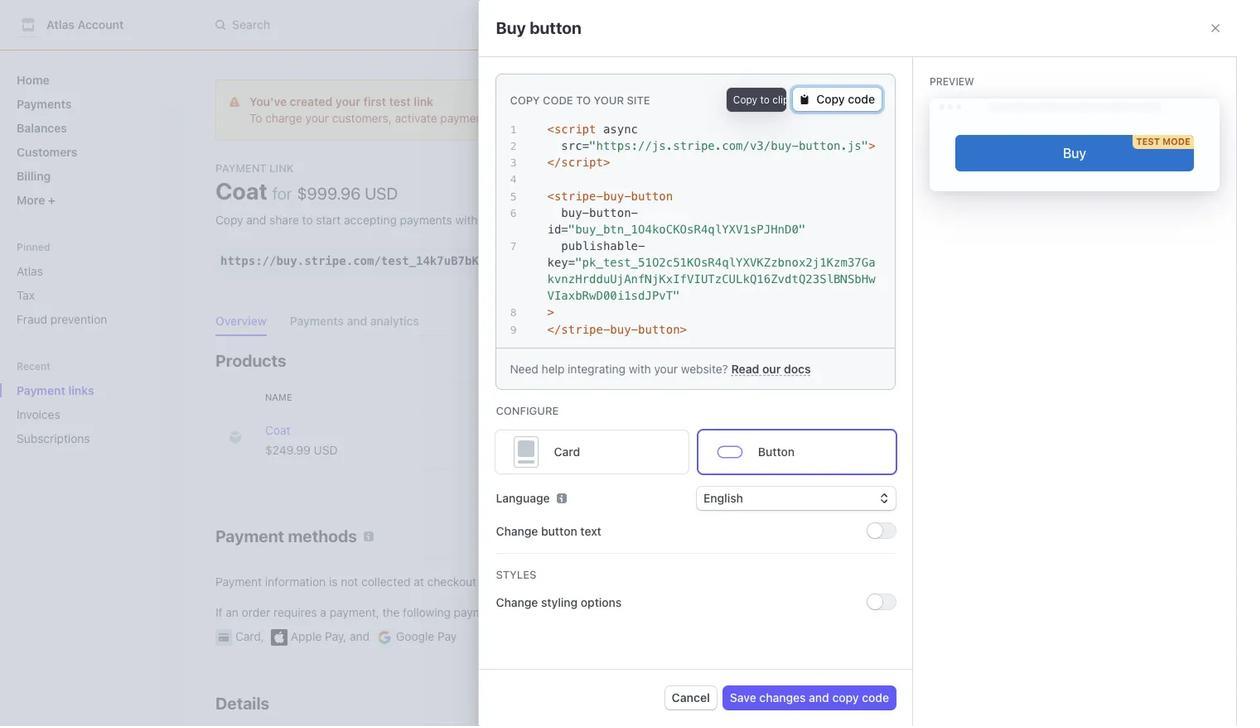Task type: locate. For each thing, give the bounding box(es) containing it.
0 vertical spatial buy-
[[603, 189, 631, 203]]

balances
[[17, 121, 67, 135]]

1 vertical spatial verifying
[[914, 449, 960, 463]]

copy inside copy code button
[[817, 92, 845, 106]]

$249.99
[[265, 443, 311, 458]]

need
[[510, 362, 539, 376]]

0 vertical spatial 4
[[510, 174, 517, 186]]

</ for stripe-
[[547, 323, 561, 336]]

pay down if an order requires a payment, the following payment methods are available at checkout:
[[438, 630, 457, 644]]

the left the total in the left of the page
[[512, 575, 529, 589]]

1 </ from the top
[[547, 156, 561, 169]]

script up src
[[554, 123, 596, 136]]

read our docs link
[[731, 362, 811, 376]]

0 vertical spatial atlas
[[46, 17, 75, 31]]

payment up information at the bottom
[[216, 527, 284, 546]]

1 horizontal spatial svg image
[[740, 256, 750, 266]]

buy- for </ stripe-buy-button >
[[610, 323, 638, 336]]

1 horizontal spatial atlas
[[46, 17, 75, 31]]

svg image inside copy code button
[[800, 95, 810, 104]]

card for card ,
[[235, 630, 261, 644]]

link up activate
[[414, 94, 434, 109]]

stripe- up buy-button- id
[[554, 189, 603, 203]]

qr code button
[[650, 249, 726, 273]]

1 < from the top
[[547, 123, 554, 136]]

publishable-
[[561, 239, 645, 253]]

save changes and copy code button
[[724, 687, 896, 710]]

coat inside coat $249.99 usd
[[265, 424, 291, 438]]

payment
[[216, 162, 267, 175], [17, 384, 65, 398], [216, 527, 284, 546], [216, 575, 262, 589]]

apple
[[291, 630, 322, 644]]

adjustable quantity
[[635, 392, 745, 403]]

buy button up kvnzhrdduujanfnjkxifviutzculkq16zvdtq23slbnsbhw
[[756, 254, 816, 268]]

viaxbrwd00i1sdjpvt"
[[547, 289, 680, 303]]

change down language
[[496, 525, 538, 539]]

payments inside core navigation links element
[[17, 97, 72, 111]]

at right options
[[623, 606, 634, 620]]

invoices
[[17, 408, 60, 422]]

payments inside button
[[290, 314, 344, 328]]

0 vertical spatial activate
[[1022, 103, 1067, 117]]

tab list
[[216, 310, 1171, 337]]

quantity down website?
[[697, 392, 745, 403]]

google pay
[[396, 630, 457, 644]]

coat down to
[[216, 177, 268, 205]]

3
[[510, 157, 517, 169]]

preview
[[930, 75, 975, 88]]

with up 'adjustable'
[[629, 362, 651, 376]]

changes
[[760, 691, 806, 705]]

pay
[[325, 630, 343, 644], [438, 630, 457, 644]]

0 vertical spatial account.
[[780, 111, 827, 125]]

atlas link
[[10, 258, 169, 285]]

1 vertical spatial script
[[561, 156, 603, 169]]

bank up english dropdown button
[[796, 466, 822, 480]]

are
[[554, 606, 571, 620]]

bank inside charge your customers activate payments by verifying your business and connecting your bank account.
[[796, 466, 822, 480]]

> down copy code
[[869, 139, 876, 153]]

quantity
[[574, 392, 622, 403], [697, 392, 745, 403]]

atlas inside pinned element
[[17, 264, 43, 278]]

stripe- up integrating
[[561, 323, 610, 336]]

</ right 3
[[547, 156, 561, 169]]

svg image for buy button
[[740, 256, 750, 266]]

copy down the publishable-
[[577, 254, 605, 268]]

payment for payment information is not collected at checkout when the total is free.
[[216, 575, 262, 589]]

1 vertical spatial bank
[[796, 466, 822, 480]]

async
[[603, 123, 638, 136]]

payment
[[454, 606, 500, 620]]

payment for payment methods
[[216, 527, 284, 546]]

1 horizontal spatial business
[[990, 449, 1037, 463]]

4
[[510, 174, 517, 186], [574, 427, 581, 441]]

</ up help
[[547, 323, 561, 336]]

1 horizontal spatial by
[[898, 449, 911, 463]]

0 vertical spatial script
[[554, 123, 596, 136]]

, down payment,
[[343, 630, 347, 644]]

0 horizontal spatial link
[[414, 94, 434, 109]]

payment link coat for $999.96 usd
[[216, 162, 398, 205]]

is left not
[[329, 575, 338, 589]]

available
[[574, 606, 620, 620]]

with
[[455, 213, 478, 227], [629, 362, 651, 376]]

buy- inside buy-button- id
[[561, 206, 589, 219]]

>
[[869, 139, 876, 153], [603, 156, 610, 169], [547, 306, 554, 319], [680, 323, 687, 336]]

0 vertical spatial connecting
[[661, 111, 721, 125]]

2 < from the top
[[547, 189, 554, 203]]

= up key
[[561, 223, 568, 236]]

2 vertical spatial buy-
[[610, 323, 638, 336]]

connecting inside you've created your first test link to charge your customers, activate payments by verifying your business and connecting your bank account.
[[661, 111, 721, 125]]

you've
[[249, 94, 287, 109]]

connecting
[[661, 111, 721, 125], [1063, 449, 1123, 463]]

1 vertical spatial activate
[[796, 449, 839, 463]]

buy- down < stripe-buy-button
[[561, 206, 589, 219]]

1 vertical spatial buy button
[[756, 254, 816, 268]]

0 vertical spatial <
[[547, 123, 554, 136]]

adjustable
[[635, 392, 695, 403]]

1 vertical spatial buy-
[[561, 206, 589, 219]]

1 horizontal spatial for
[[812, 351, 834, 371]]

payments right overview button
[[290, 314, 344, 328]]

copy
[[833, 691, 859, 705]]

pay down a
[[325, 630, 343, 644]]

link
[[269, 162, 294, 175]]

and
[[638, 111, 658, 125], [246, 213, 266, 227], [347, 314, 367, 328], [1040, 449, 1060, 463], [350, 630, 370, 644], [809, 691, 830, 705]]

1 , from the left
[[261, 630, 264, 644]]

1 vertical spatial connecting
[[1063, 449, 1123, 463]]

connecting inside charge your customers activate payments by verifying your business and connecting your bank account.
[[1063, 449, 1123, 463]]

payments up balances
[[17, 97, 72, 111]]

card down "order"
[[235, 630, 261, 644]]

bank up src = "https://js.stripe.com/v3/buy-button.js" >
[[751, 111, 777, 125]]

coat $249.99 usd
[[265, 424, 338, 458]]

1 horizontal spatial link
[[923, 351, 951, 371]]

4 up "5"
[[510, 174, 517, 186]]

0 horizontal spatial with
[[455, 213, 478, 227]]

0 horizontal spatial activate payments
[[796, 494, 910, 509]]

activate payments
[[1022, 103, 1124, 117], [796, 494, 910, 509]]

code up < script async
[[543, 93, 573, 107]]

link right the 'using'
[[923, 351, 951, 371]]

tips for using your link
[[775, 351, 951, 371]]

recent navigation links element
[[0, 360, 182, 453]]

2
[[510, 140, 517, 153]]

overview button
[[216, 310, 277, 337]]

0 horizontal spatial quantity
[[574, 392, 622, 403]]

1 horizontal spatial buy
[[756, 254, 777, 268]]

account. down charge
[[825, 466, 871, 480]]

payments for payments
[[17, 97, 72, 111]]

0 vertical spatial change
[[496, 525, 538, 539]]

1 horizontal spatial usd
[[365, 184, 398, 203]]

1 is from the left
[[329, 575, 338, 589]]

0 horizontal spatial for
[[272, 184, 292, 203]]

svg image for copy code
[[800, 95, 810, 104]]

> right 8
[[547, 306, 554, 319]]

1 horizontal spatial activate payments
[[1022, 103, 1124, 117]]

0 vertical spatial activate payments
[[1022, 103, 1124, 117]]

by down customers
[[898, 449, 911, 463]]

1 vertical spatial atlas
[[17, 264, 43, 278]]

buy inside buy button button
[[756, 254, 777, 268]]

methods up information at the bottom
[[288, 527, 357, 546]]

1 horizontal spatial buy button
[[756, 254, 816, 268]]

atlas down pinned
[[17, 264, 43, 278]]

usd right $249.99
[[314, 443, 338, 458]]

= down the publishable-
[[568, 256, 575, 269]]

1 vertical spatial coat
[[265, 424, 291, 438]]

buy- up the button-
[[603, 189, 631, 203]]

0 vertical spatial business
[[588, 111, 635, 125]]

more
[[17, 193, 48, 207]]

2 vertical spatial =
[[568, 256, 575, 269]]

activate
[[395, 111, 437, 125]]

to up < script async
[[576, 93, 591, 107]]

1 horizontal spatial quantity
[[697, 392, 745, 403]]

svg image inside copy button
[[560, 256, 570, 266]]

svg image down the publishable-
[[623, 256, 633, 266]]

< up the "id"
[[547, 189, 554, 203]]

1 horizontal spatial 4
[[574, 427, 581, 441]]

1 horizontal spatial payments
[[290, 314, 344, 328]]

< right 1
[[547, 123, 554, 136]]

account. inside you've created your first test link to charge your customers, activate payments by verifying your business and connecting your bank account.
[[780, 111, 827, 125]]

0 horizontal spatial ,
[[261, 630, 264, 644]]

and inside payments and analytics button
[[347, 314, 367, 328]]

customers link
[[10, 138, 169, 166]]

1 pay from the left
[[325, 630, 343, 644]]

code up kvnzhrdduujanfnjkxifviutzculkq16zvdtq23slbnsbhw
[[693, 254, 720, 268]]

</ for script
[[547, 156, 561, 169]]

0 vertical spatial buy button
[[496, 18, 582, 37]]

<
[[547, 123, 554, 136], [547, 189, 554, 203]]

details
[[216, 695, 270, 714]]

1 vertical spatial buy
[[756, 254, 777, 268]]

copy up 1
[[510, 93, 540, 107]]

0 vertical spatial verifying
[[512, 111, 558, 125]]

svg image inside the qr code button
[[656, 256, 666, 266]]

payment left link
[[216, 162, 267, 175]]

</ stripe-buy-button >
[[547, 323, 687, 336]]

at up following
[[414, 575, 424, 589]]

copy for copy code to your site
[[510, 93, 540, 107]]

0 horizontal spatial card
[[235, 630, 261, 644]]

verifying up the 2
[[512, 111, 558, 125]]

id
[[547, 223, 561, 236]]

1 vertical spatial payments
[[290, 314, 344, 328]]

core navigation links element
[[10, 66, 169, 214]]

svg image
[[1131, 105, 1141, 115], [560, 256, 570, 266], [656, 256, 666, 266], [840, 256, 850, 266]]

buy button
[[496, 18, 582, 37], [756, 254, 816, 268]]

0 vertical spatial the
[[512, 575, 529, 589]]

account. inside charge your customers activate payments by verifying your business and connecting your bank account.
[[825, 466, 871, 480]]

payment up 'an'
[[216, 575, 262, 589]]

1 horizontal spatial at
[[623, 606, 634, 620]]

by inside you've created your first test link to charge your customers, activate payments by verifying your business and connecting your bank account.
[[496, 111, 509, 125]]

information
[[265, 575, 326, 589]]

1 horizontal spatial methods
[[503, 606, 550, 620]]

quantity down integrating
[[574, 392, 622, 403]]

when
[[480, 575, 509, 589]]

1 change from the top
[[496, 525, 538, 539]]

business inside you've created your first test link to charge your customers, activate payments by verifying your business and connecting your bank account.
[[588, 111, 635, 125]]

subscriptions link
[[10, 425, 146, 453]]

0 horizontal spatial verifying
[[512, 111, 558, 125]]

1 vertical spatial with
[[629, 362, 651, 376]]

stripe- for <
[[554, 189, 603, 203]]

1 horizontal spatial connecting
[[1063, 449, 1123, 463]]

for down link
[[272, 184, 292, 203]]

0 vertical spatial coat
[[216, 177, 268, 205]]

1 vertical spatial to
[[302, 213, 313, 227]]

0 horizontal spatial connecting
[[661, 111, 721, 125]]

0 vertical spatial buy
[[496, 18, 526, 37]]

0 vertical spatial </
[[547, 156, 561, 169]]

by left 1
[[496, 111, 509, 125]]

with left this
[[455, 213, 478, 227]]

2 change from the top
[[496, 596, 538, 610]]

= "buy_btn_1o4kockosr4qlyxv1spjhnd0"
[[561, 223, 806, 236]]

0 vertical spatial stripe-
[[554, 189, 603, 203]]

usd up accepting
[[365, 184, 398, 203]]

balances link
[[10, 114, 169, 142]]

script for <
[[554, 123, 596, 136]]

buy button inside button
[[756, 254, 816, 268]]

0 horizontal spatial methods
[[288, 527, 357, 546]]

by
[[496, 111, 509, 125], [898, 449, 911, 463]]

checkout
[[427, 575, 477, 589]]

language
[[496, 492, 550, 506]]

card down configure on the bottom left of the page
[[554, 445, 580, 459]]

svg image for activate payments
[[1131, 105, 1141, 115]]

code for qr code
[[693, 254, 720, 268]]

the down the collected
[[383, 606, 400, 620]]

0 horizontal spatial is
[[329, 575, 338, 589]]

2 pay from the left
[[438, 630, 457, 644]]

svg image
[[800, 95, 810, 104], [623, 256, 633, 266], [740, 256, 750, 266]]

links
[[68, 384, 94, 398]]

script down src
[[561, 156, 603, 169]]

1 vertical spatial account.
[[825, 466, 871, 480]]

2 </ from the top
[[547, 323, 561, 336]]

fraud prevention link
[[10, 306, 169, 333]]

2 is from the left
[[559, 575, 568, 589]]

1 horizontal spatial is
[[559, 575, 568, 589]]

0 vertical spatial link
[[414, 94, 434, 109]]

code up button.js"
[[848, 92, 875, 106]]

copy up button.js"
[[817, 92, 845, 106]]

methods
[[288, 527, 357, 546], [503, 606, 550, 620]]

payment inside payment link coat for $999.96 usd
[[216, 162, 267, 175]]

1 horizontal spatial to
[[576, 93, 591, 107]]

code for copy code to your site
[[543, 93, 573, 107]]

0 vertical spatial at
[[414, 575, 424, 589]]

0 horizontal spatial buy button
[[496, 18, 582, 37]]

svg image inside buy button button
[[740, 256, 750, 266]]

2 horizontal spatial svg image
[[800, 95, 810, 104]]

billing link
[[10, 162, 169, 190]]

buy button up you've created your first test link to charge your customers, activate payments by verifying your business and connecting your bank account.
[[496, 18, 582, 37]]

0 vertical spatial with
[[455, 213, 478, 227]]

< for stripe-
[[547, 189, 554, 203]]

0 horizontal spatial by
[[496, 111, 509, 125]]

atlas left account
[[46, 17, 75, 31]]

< for script
[[547, 123, 554, 136]]

site
[[627, 93, 650, 107]]

atlas inside button
[[46, 17, 75, 31]]

payments and analytics
[[290, 314, 419, 328]]

buy- down viaxbrwd00i1sdjpvt"
[[610, 323, 638, 336]]

1 vertical spatial the
[[383, 606, 400, 620]]

home
[[17, 73, 49, 87]]

by inside charge your customers activate payments by verifying your business and connecting your bank account.
[[898, 449, 911, 463]]

account. up button.js"
[[780, 111, 827, 125]]

bank inside you've created your first test link to charge your customers, activate payments by verifying your business and connecting your bank account.
[[751, 111, 777, 125]]

payment up invoices on the left of the page
[[17, 384, 65, 398]]

script
[[554, 123, 596, 136], [561, 156, 603, 169]]

overview
[[216, 314, 267, 328]]

to left start
[[302, 213, 313, 227]]

recent element
[[0, 377, 182, 453]]

0 horizontal spatial 4
[[510, 174, 517, 186]]

code for copy code
[[848, 92, 875, 106]]

1 horizontal spatial pay
[[438, 630, 457, 644]]

0 horizontal spatial usd
[[314, 443, 338, 458]]

options
[[581, 596, 622, 610]]

docs
[[784, 362, 811, 376]]

stripe-
[[554, 189, 603, 203], [561, 323, 610, 336]]

svg image up kvnzhrdduujanfnjkxifviutzculkq16zvdtq23slbnsbhw
[[740, 256, 750, 266]]

1 vertical spatial card
[[235, 630, 261, 644]]

payment inside the recent 'element'
[[17, 384, 65, 398]]

for right docs in the right of the page
[[812, 351, 834, 371]]

0 horizontal spatial atlas
[[17, 264, 43, 278]]

change down styles
[[496, 596, 538, 610]]

activate inside charge your customers activate payments by verifying your business and connecting your bank account.
[[796, 449, 839, 463]]

= for = "buy_btn_1o4kockosr4qlyxv1spjhnd0"
[[561, 223, 568, 236]]

0 vertical spatial card
[[554, 445, 580, 459]]

1 vertical spatial stripe-
[[561, 323, 610, 336]]

button-
[[589, 206, 638, 219]]

coat up $249.99
[[265, 424, 291, 438]]

0 vertical spatial payments
[[17, 97, 72, 111]]

1 vertical spatial <
[[547, 189, 554, 203]]

code right copy
[[862, 691, 889, 705]]

copy and share to start accepting payments with this link.
[[216, 213, 525, 227]]

copy for copy code
[[817, 92, 845, 106]]

1 horizontal spatial card
[[554, 445, 580, 459]]

qr code
[[673, 254, 720, 268]]

</ script >
[[547, 156, 610, 169]]

, down "order"
[[261, 630, 264, 644]]

methods left are
[[503, 606, 550, 620]]

copy left share in the left top of the page
[[216, 213, 243, 227]]

= down < script async
[[582, 139, 589, 153]]

0 horizontal spatial bank
[[751, 111, 777, 125]]

is right the total in the left of the page
[[559, 575, 568, 589]]

atlas for atlas account
[[46, 17, 75, 31]]

svg image left copy code
[[800, 95, 810, 104]]

4 left no
[[574, 427, 581, 441]]

0 horizontal spatial payments
[[17, 97, 72, 111]]

for
[[272, 184, 292, 203], [812, 351, 834, 371]]

account.
[[780, 111, 827, 125], [825, 466, 871, 480]]

payments inside charge your customers activate payments by verifying your business and connecting your bank account.
[[842, 449, 894, 463]]

customers
[[17, 145, 77, 159]]

src
[[561, 139, 582, 153]]

verifying down customers
[[914, 449, 960, 463]]

src = "https://js.stripe.com/v3/buy-button.js" >
[[561, 139, 876, 153]]

need help integrating with your website? read our docs
[[510, 362, 811, 376]]

0 vertical spatial for
[[272, 184, 292, 203]]

your
[[594, 93, 624, 107], [336, 94, 360, 109], [306, 111, 329, 125], [561, 111, 585, 125], [724, 111, 748, 125], [884, 351, 919, 371], [654, 362, 678, 376], [845, 429, 874, 444], [963, 449, 987, 463], [1126, 449, 1150, 463]]

1 horizontal spatial ,
[[343, 630, 347, 644]]



Task type: describe. For each thing, give the bounding box(es) containing it.
1 vertical spatial at
[[623, 606, 634, 620]]

= for =
[[568, 256, 575, 269]]

2 vertical spatial activate
[[796, 494, 846, 509]]

button.js"
[[799, 139, 869, 153]]

if
[[216, 606, 223, 620]]

payment links
[[17, 384, 94, 398]]

and inside charge your customers activate payments by verifying your business and connecting your bank account.
[[1040, 449, 1060, 463]]

1 horizontal spatial the
[[512, 575, 529, 589]]

buy-button- id
[[547, 206, 638, 236]]

english button
[[697, 487, 896, 511]]

read
[[731, 362, 760, 376]]

0 horizontal spatial the
[[383, 606, 400, 620]]

5
[[510, 190, 517, 203]]

change button text
[[496, 525, 602, 539]]

atlas account
[[46, 17, 124, 31]]

copy button
[[553, 249, 612, 273]]

"pk_test_51o2c51kosr4qlyxvkzzbnox2j1kzm37ga
[[575, 256, 876, 269]]

share
[[270, 213, 299, 227]]

free.
[[571, 575, 596, 589]]

"pk_test_51o2c51kosr4qlyxvkzzbnox2j1kzm37ga kvnzhrdduujanfnjkxifviutzculkq16zvdtq23slbnsbhw viaxbrwd00i1sdjpvt"
[[547, 256, 876, 303]]

svg image for copy
[[560, 256, 570, 266]]

< stripe-buy-button
[[547, 189, 673, 203]]

account
[[78, 17, 124, 31]]

this
[[481, 213, 500, 227]]

8
[[510, 307, 517, 319]]

0 vertical spatial activate payments link
[[1016, 99, 1147, 122]]

svg image for qr code
[[656, 256, 666, 266]]

publishable- key
[[547, 239, 645, 269]]

0 horizontal spatial to
[[302, 213, 313, 227]]

1 vertical spatial activate payments
[[796, 494, 910, 509]]

card ,
[[235, 630, 264, 644]]

checkout:
[[637, 606, 689, 620]]

cancel button
[[665, 687, 717, 710]]

total
[[532, 575, 556, 589]]

start
[[316, 213, 341, 227]]

key
[[547, 256, 568, 269]]

button inside buy button button
[[780, 254, 816, 268]]

tax
[[17, 288, 35, 303]]

buy button button
[[733, 249, 823, 273]]

no
[[635, 427, 650, 441]]

tips
[[775, 351, 808, 371]]

1 vertical spatial 4
[[574, 427, 581, 441]]

and inside you've created your first test link to charge your customers, activate payments by verifying your business and connecting your bank account.
[[638, 111, 658, 125]]

payments and analytics button
[[290, 310, 429, 337]]

0 vertical spatial methods
[[288, 527, 357, 546]]

apple pay , and
[[291, 630, 370, 644]]

$999.96
[[297, 184, 361, 203]]

charge
[[265, 111, 302, 125]]

pinned navigation links element
[[10, 240, 169, 333]]

pay for google
[[438, 630, 457, 644]]

products
[[216, 351, 286, 371]]

search
[[232, 17, 270, 31]]

buy- for < stripe-buy-button
[[603, 189, 631, 203]]

"https://js.stripe.com/v3/buy-
[[589, 139, 799, 153]]

customers,
[[332, 111, 392, 125]]

1
[[510, 124, 517, 136]]

text
[[581, 525, 602, 539]]

following
[[403, 606, 451, 620]]

Search search field
[[206, 10, 673, 40]]

styles
[[496, 569, 537, 582]]

atlas for atlas
[[17, 264, 43, 278]]

first
[[363, 94, 386, 109]]

change for change button text
[[496, 525, 538, 539]]

for inside payment link coat for $999.96 usd
[[272, 184, 292, 203]]

1 vertical spatial activate payments link
[[796, 492, 1150, 511]]

invoices link
[[10, 401, 146, 429]]

2 quantity from the left
[[697, 392, 745, 403]]

stripe- for </
[[561, 323, 610, 336]]

1 vertical spatial for
[[812, 351, 834, 371]]

using
[[838, 351, 880, 371]]

prevention
[[50, 312, 107, 327]]

an
[[226, 606, 239, 620]]

if an order requires a payment, the following payment methods are available at checkout:
[[216, 606, 689, 620]]

test
[[389, 94, 411, 109]]

usd inside coat $249.99 usd
[[314, 443, 338, 458]]

change styling options
[[496, 596, 622, 610]]

billing
[[17, 169, 51, 183]]

qr
[[673, 254, 690, 268]]

link inside you've created your first test link to charge your customers, activate payments by verifying your business and connecting your bank account.
[[414, 94, 434, 109]]

card for card
[[554, 445, 580, 459]]

> up website?
[[680, 323, 687, 336]]

copy for copy and share to start accepting payments with this link.
[[216, 213, 243, 227]]

https://buy.stripe.com/test_14k7ub7bkdkffru4gg button
[[220, 253, 542, 269]]

> up < stripe-buy-button
[[603, 156, 610, 169]]

payments inside you've created your first test link to charge your customers, activate payments by verifying your business and connecting your bank account.
[[440, 111, 493, 125]]

requires
[[274, 606, 317, 620]]

2 , from the left
[[343, 630, 347, 644]]

"buy_btn_1o4kockosr4qlyxv1spjhnd0"
[[568, 223, 806, 236]]

pay for apple
[[325, 630, 343, 644]]

0 vertical spatial =
[[582, 139, 589, 153]]

1 vertical spatial link
[[923, 351, 951, 371]]

change for change styling options
[[496, 596, 538, 610]]

help
[[542, 362, 565, 376]]

usd inside payment link coat for $999.96 usd
[[365, 184, 398, 203]]

1 quantity from the left
[[574, 392, 622, 403]]

not
[[341, 575, 358, 589]]

customers
[[878, 429, 946, 444]]

test data
[[595, 51, 642, 61]]

name
[[265, 392, 292, 403]]

coat inside payment link coat for $999.96 usd
[[216, 177, 268, 205]]

tab list containing overview
[[216, 310, 1171, 337]]

business inside charge your customers activate payments by verifying your business and connecting your bank account.
[[990, 449, 1037, 463]]

payment,
[[330, 606, 379, 620]]

our
[[763, 362, 781, 376]]

script for </
[[561, 156, 603, 169]]

copy inside copy button
[[577, 254, 605, 268]]

0 horizontal spatial at
[[414, 575, 424, 589]]

verifying inside you've created your first test link to charge your customers, activate payments by verifying your business and connecting your bank account.
[[512, 111, 558, 125]]

0 horizontal spatial svg image
[[623, 256, 633, 266]]

1 vertical spatial methods
[[503, 606, 550, 620]]

cancel
[[672, 691, 710, 705]]

subscriptions
[[17, 432, 90, 446]]

recent
[[17, 361, 51, 373]]

< script async
[[547, 123, 638, 136]]

payment for payment link coat for $999.96 usd
[[216, 162, 267, 175]]

created
[[290, 94, 333, 109]]

1 horizontal spatial with
[[629, 362, 651, 376]]

0 horizontal spatial buy
[[496, 18, 526, 37]]

charge
[[796, 429, 842, 444]]

pinned element
[[10, 258, 169, 333]]

verifying inside charge your customers activate payments by verifying your business and connecting your bank account.
[[914, 449, 960, 463]]

link.
[[504, 213, 525, 227]]

payment information is not collected at checkout when the total is free.
[[216, 575, 596, 589]]

you've created your first test link to charge your customers, activate payments by verifying your business and connecting your bank account.
[[249, 94, 827, 125]]

pinned
[[17, 241, 50, 254]]

accepting
[[344, 213, 397, 227]]

and inside save changes and copy code button
[[809, 691, 830, 705]]

0 vertical spatial to
[[576, 93, 591, 107]]

payments for payments and analytics
[[290, 314, 344, 328]]

home link
[[10, 66, 169, 94]]

payment for payment links
[[17, 384, 65, 398]]



Task type: vqa. For each thing, say whether or not it's contained in the screenshot.
Atlas inside pinned element
yes



